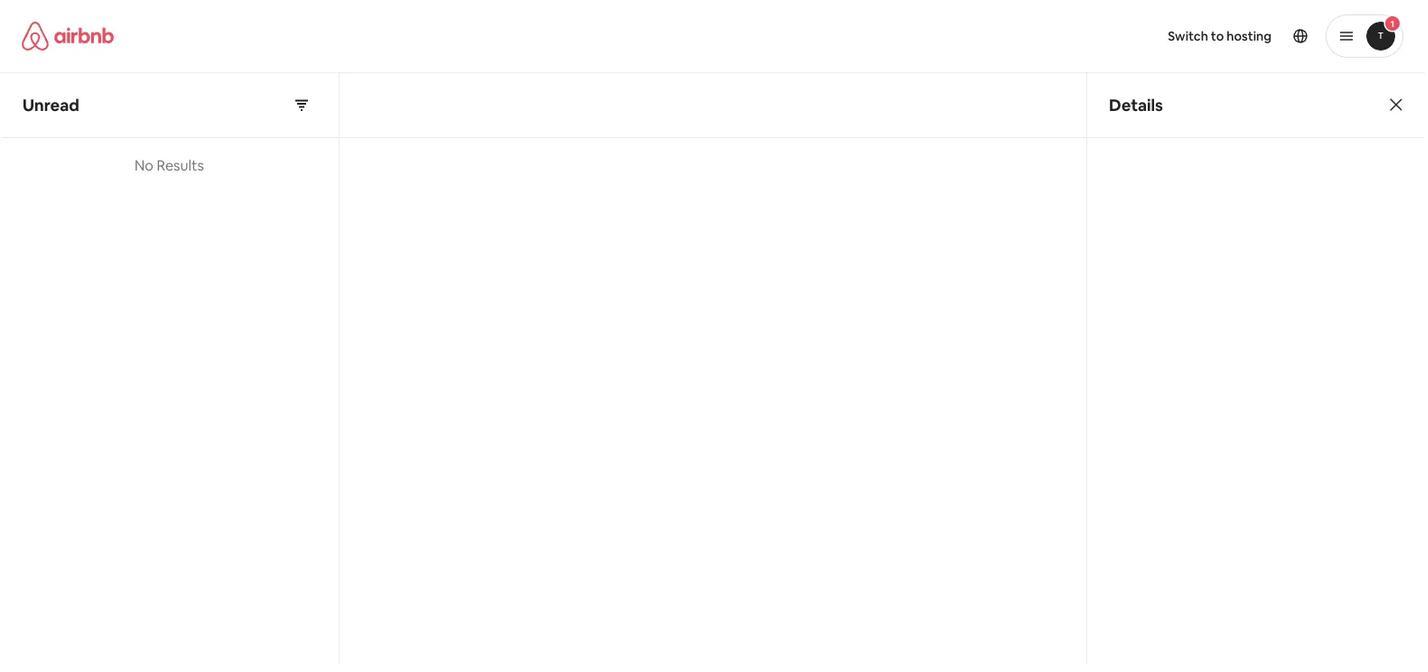 Task type: describe. For each thing, give the bounding box(es) containing it.
messaging page main contents element
[[0, 72, 1426, 666]]

profile element
[[735, 0, 1404, 72]]

details
[[1110, 94, 1164, 116]]

switch
[[1169, 28, 1209, 44]]

no results
[[135, 156, 204, 174]]

hosting
[[1227, 28, 1272, 44]]

1 button
[[1327, 14, 1404, 58]]

results
[[157, 156, 204, 174]]

1
[[1391, 18, 1395, 29]]

no
[[135, 156, 154, 174]]

switch to hosting link
[[1158, 17, 1283, 55]]



Task type: vqa. For each thing, say whether or not it's contained in the screenshot.
No
yes



Task type: locate. For each thing, give the bounding box(es) containing it.
unread
[[23, 94, 79, 116]]

to
[[1212, 28, 1225, 44]]

switch to hosting
[[1169, 28, 1272, 44]]

filter conversations. current filter: unread conversations image
[[295, 98, 309, 113]]



